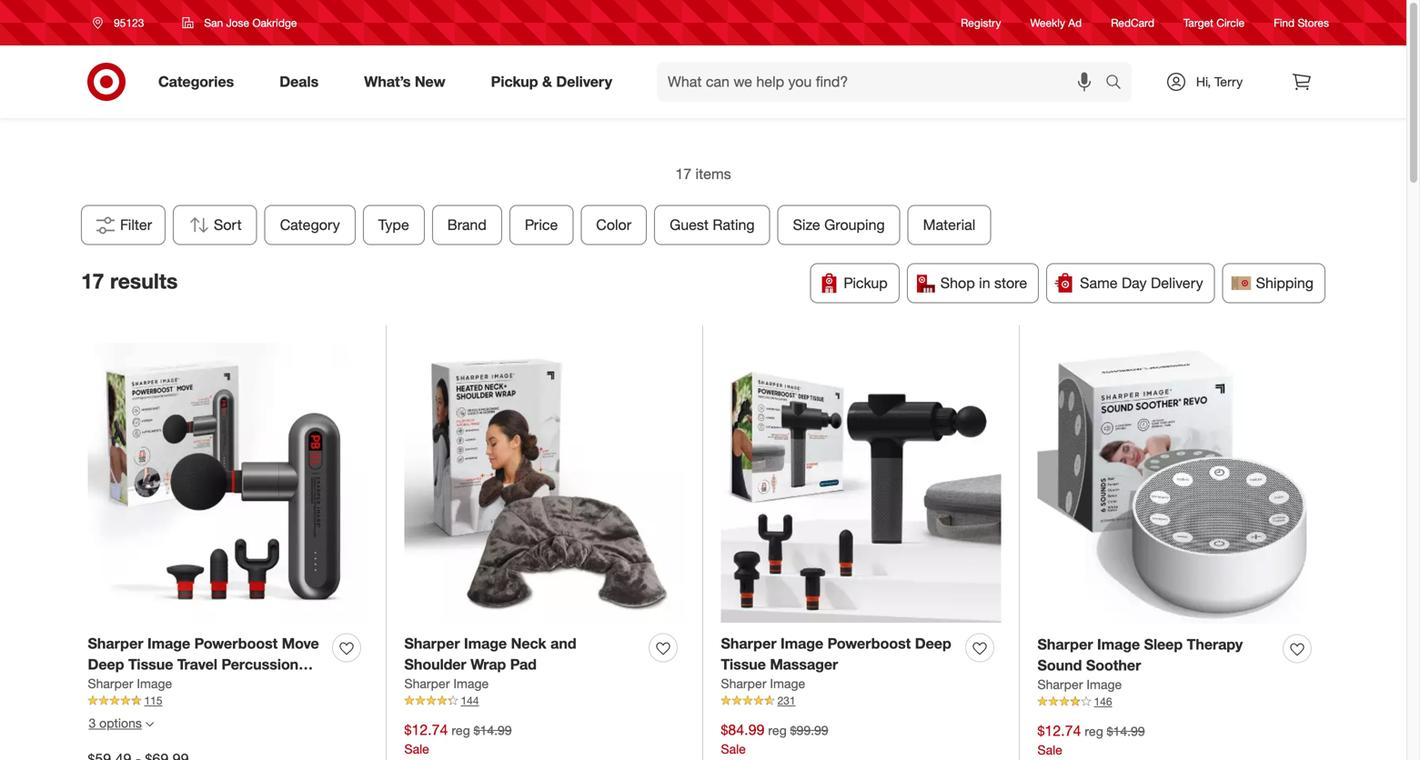 Task type: describe. For each thing, give the bounding box(es) containing it.
sale for sharper image powerboost deep tissue massager
[[721, 742, 746, 758]]

circle
[[1217, 16, 1245, 30]]

move
[[282, 635, 319, 653]]

$14.99 for soother
[[1107, 724, 1146, 740]]

find
[[1274, 16, 1295, 30]]

deals link
[[264, 62, 342, 102]]

soother
[[1087, 657, 1142, 675]]

wrap
[[471, 656, 506, 674]]

ad
[[1069, 16, 1082, 30]]

17 for 17 results
[[81, 269, 104, 294]]

$84.99
[[721, 722, 765, 739]]

color
[[597, 216, 632, 234]]

$12.74 reg $14.99 sale for shoulder
[[405, 722, 512, 758]]

image for sharper image link corresponding to deep
[[137, 676, 172, 692]]

jose
[[226, 16, 250, 30]]

shipping
[[1257, 274, 1314, 292]]

$12.74 for sharper image sleep therapy sound soother
[[1038, 723, 1082, 740]]

sound
[[1038, 657, 1083, 675]]

registry link
[[961, 15, 1002, 31]]

sleep
[[1145, 636, 1183, 654]]

sharper for tissue sharper image link
[[721, 676, 767, 692]]

redcard link
[[1112, 15, 1155, 31]]

brand button
[[432, 205, 502, 245]]

pickup button
[[810, 264, 900, 304]]

search
[[1098, 75, 1142, 92]]

sharper for sound's sharper image link
[[1038, 677, 1084, 693]]

registry
[[961, 16, 1002, 30]]

all colors image
[[146, 721, 154, 729]]

neck
[[511, 635, 547, 653]]

deep inside sharper image powerboost move deep tissue travel percussion massager
[[88, 656, 124, 674]]

deals
[[280, 73, 319, 91]]

sharper image sleep therapy sound soother
[[1038, 636, 1244, 675]]

sharper for sharper image neck and shoulder wrap pad link
[[405, 635, 460, 653]]

filter
[[120, 216, 152, 234]]

material button
[[908, 205, 992, 245]]

sharper image powerboost deep tissue massager link
[[721, 634, 959, 676]]

hi,
[[1197, 74, 1212, 90]]

massager inside "sharper image powerboost deep tissue massager"
[[770, 656, 839, 674]]

san jose oakridge
[[204, 16, 297, 30]]

image for sharper image sleep therapy sound soother "link"
[[1098, 636, 1141, 654]]

redcard
[[1112, 16, 1155, 30]]

and
[[551, 635, 577, 653]]

what's new link
[[349, 62, 468, 102]]

size grouping
[[793, 216, 885, 234]]

sharper image for sound
[[1038, 677, 1123, 693]]

sort
[[214, 216, 242, 234]]

pad
[[510, 656, 537, 674]]

rating
[[713, 216, 755, 234]]

17 for 17 items
[[676, 165, 692, 183]]

sharper image link for tissue
[[721, 676, 806, 694]]

sharper image for deep
[[88, 676, 172, 692]]

guest rating button
[[655, 205, 771, 245]]

san jose oakridge button
[[171, 6, 309, 39]]

results
[[110, 269, 178, 294]]

new
[[415, 73, 446, 91]]

size
[[793, 216, 821, 234]]

type button
[[363, 205, 425, 245]]

weekly
[[1031, 16, 1066, 30]]

price button
[[510, 205, 574, 245]]

shop
[[941, 274, 975, 292]]

pickup for pickup & delivery
[[491, 73, 538, 91]]

hi, terry
[[1197, 74, 1243, 90]]

$84.99 reg $99.99 sale
[[721, 722, 829, 758]]

tissue inside sharper image powerboost move deep tissue travel percussion massager
[[128, 656, 173, 674]]

17 items
[[676, 165, 732, 183]]

categories
[[158, 73, 234, 91]]

target circle
[[1184, 16, 1245, 30]]

price
[[525, 216, 558, 234]]

size grouping button
[[778, 205, 901, 245]]

grouping
[[825, 216, 885, 234]]

&
[[543, 73, 552, 91]]

brand
[[448, 216, 487, 234]]

percussion
[[222, 656, 299, 674]]

sharper for sharper image link corresponding to deep
[[88, 676, 133, 692]]

231 link
[[721, 694, 1002, 710]]

shop in store button
[[907, 264, 1040, 304]]

144
[[461, 695, 479, 708]]

travel
[[177, 656, 218, 674]]

delivery for same day delivery
[[1151, 274, 1204, 292]]

color button
[[581, 205, 647, 245]]

image for sharper image powerboost deep tissue massager link
[[781, 635, 824, 653]]

sharper for sharper image link associated with shoulder
[[405, 676, 450, 692]]

shipping button
[[1223, 264, 1326, 304]]

sharper for the sharper image powerboost move deep tissue travel percussion massager link
[[88, 635, 143, 653]]

san
[[204, 16, 223, 30]]

sharper image link for deep
[[88, 676, 172, 694]]

same day delivery
[[1081, 274, 1204, 292]]

category
[[280, 216, 340, 234]]

sharper image link for shoulder
[[405, 676, 489, 694]]



Task type: vqa. For each thing, say whether or not it's contained in the screenshot.
inside
no



Task type: locate. For each thing, give the bounding box(es) containing it.
sale down $84.99
[[721, 742, 746, 758]]

reg down '144'
[[452, 723, 470, 739]]

1 vertical spatial delivery
[[1151, 274, 1204, 292]]

pickup left &
[[491, 73, 538, 91]]

0 horizontal spatial 17
[[81, 269, 104, 294]]

massager up options
[[88, 677, 156, 695]]

image for tissue sharper image link
[[770, 676, 806, 692]]

0 horizontal spatial $12.74
[[405, 722, 448, 739]]

guest rating
[[670, 216, 755, 234]]

sharper inside "sharper image powerboost deep tissue massager"
[[721, 635, 777, 653]]

17 results
[[81, 269, 178, 294]]

$12.74 reg $14.99 sale for sound
[[1038, 723, 1146, 759]]

sharper image for tissue
[[721, 676, 806, 692]]

sharper image up the 231
[[721, 676, 806, 692]]

image inside "sharper image powerboost deep tissue massager"
[[781, 635, 824, 653]]

sharper image down sound
[[1038, 677, 1123, 693]]

1 vertical spatial massager
[[88, 677, 156, 695]]

2 horizontal spatial sale
[[1038, 743, 1063, 759]]

terry
[[1215, 74, 1243, 90]]

0 horizontal spatial massager
[[88, 677, 156, 695]]

powerboost up percussion
[[194, 635, 278, 653]]

all colors element
[[146, 718, 154, 729]]

massager inside sharper image powerboost move deep tissue travel percussion massager
[[88, 677, 156, 695]]

options
[[99, 716, 142, 732]]

reg for soother
[[1085, 724, 1104, 740]]

sharper image powerboost move deep tissue travel percussion massager link
[[88, 634, 325, 695]]

17 left items
[[676, 165, 692, 183]]

pickup inside button
[[844, 274, 888, 292]]

sharper image link
[[88, 676, 172, 694], [405, 676, 489, 694], [721, 676, 806, 694], [1038, 676, 1123, 695]]

0 horizontal spatial reg
[[452, 723, 470, 739]]

sale
[[405, 742, 430, 758], [721, 742, 746, 758], [1038, 743, 1063, 759]]

1 horizontal spatial deep
[[915, 635, 952, 653]]

search button
[[1098, 62, 1142, 106]]

2 tissue from the left
[[721, 656, 766, 674]]

95123 button
[[81, 6, 163, 39]]

sharper image up 115
[[88, 676, 172, 692]]

$14.99 down 146
[[1107, 724, 1146, 740]]

2 powerboost from the left
[[828, 635, 911, 653]]

0 vertical spatial massager
[[770, 656, 839, 674]]

pickup for pickup
[[844, 274, 888, 292]]

powerboost inside sharper image powerboost move deep tissue travel percussion massager
[[194, 635, 278, 653]]

tissue up $84.99
[[721, 656, 766, 674]]

sharper image sleep therapy sound soother link
[[1038, 635, 1277, 676]]

delivery
[[557, 73, 613, 91], [1151, 274, 1204, 292]]

sharper image
[[88, 676, 172, 692], [405, 676, 489, 692], [721, 676, 806, 692], [1038, 677, 1123, 693]]

$12.74 reg $14.99 sale down '144'
[[405, 722, 512, 758]]

image for sound's sharper image link
[[1087, 677, 1123, 693]]

3 options button
[[81, 709, 162, 739]]

0 horizontal spatial deep
[[88, 656, 124, 674]]

sharper image for shoulder
[[405, 676, 489, 692]]

image for sharper image link associated with shoulder
[[454, 676, 489, 692]]

3
[[89, 716, 96, 732]]

sharper image neck and shoulder wrap pad image
[[405, 343, 685, 624], [405, 343, 685, 624]]

delivery for pickup & delivery
[[557, 73, 613, 91]]

1 tissue from the left
[[128, 656, 173, 674]]

0 vertical spatial deep
[[915, 635, 952, 653]]

day
[[1122, 274, 1147, 292]]

0 horizontal spatial $12.74 reg $14.99 sale
[[405, 722, 512, 758]]

sharper inside sharper image sleep therapy sound soother
[[1038, 636, 1094, 654]]

sharper image neck and shoulder wrap pad link
[[405, 634, 642, 676]]

$14.99 down '144'
[[474, 723, 512, 739]]

delivery inside pickup & delivery link
[[557, 73, 613, 91]]

delivery right day
[[1151, 274, 1204, 292]]

same
[[1081, 274, 1118, 292]]

same day delivery button
[[1047, 264, 1216, 304]]

weekly ad link
[[1031, 15, 1082, 31]]

tissue up 115
[[128, 656, 173, 674]]

weekly ad
[[1031, 16, 1082, 30]]

sharper inside the sharper image neck and shoulder wrap pad
[[405, 635, 460, 653]]

1 horizontal spatial powerboost
[[828, 635, 911, 653]]

146 link
[[1038, 695, 1319, 711]]

reg for wrap
[[452, 723, 470, 739]]

0 vertical spatial pickup
[[491, 73, 538, 91]]

powerboost for move
[[194, 635, 278, 653]]

tissue
[[128, 656, 173, 674], [721, 656, 766, 674]]

1 horizontal spatial delivery
[[1151, 274, 1204, 292]]

sale inside $84.99 reg $99.99 sale
[[721, 742, 746, 758]]

delivery right &
[[557, 73, 613, 91]]

$14.99 for wrap
[[474, 723, 512, 739]]

sharper image link down shoulder
[[405, 676, 489, 694]]

reg
[[452, 723, 470, 739], [769, 723, 787, 739], [1085, 724, 1104, 740]]

oakridge
[[253, 16, 297, 30]]

3 options
[[89, 716, 142, 732]]

1 horizontal spatial $12.74 reg $14.99 sale
[[1038, 723, 1146, 759]]

$12.74 down shoulder
[[405, 722, 448, 739]]

material
[[924, 216, 976, 234]]

0 vertical spatial 17
[[676, 165, 692, 183]]

sale for sharper image neck and shoulder wrap pad
[[405, 742, 430, 758]]

sharper image down shoulder
[[405, 676, 489, 692]]

sharper for sharper image powerboost deep tissue massager link
[[721, 635, 777, 653]]

reg down the 231
[[769, 723, 787, 739]]

sort button
[[173, 205, 257, 245]]

pickup & delivery
[[491, 73, 613, 91]]

target
[[1184, 16, 1214, 30]]

target circle link
[[1184, 15, 1245, 31]]

powerboost for deep
[[828, 635, 911, 653]]

categories link
[[143, 62, 257, 102]]

0 horizontal spatial $14.99
[[474, 723, 512, 739]]

reg inside $84.99 reg $99.99 sale
[[769, 723, 787, 739]]

deep
[[915, 635, 952, 653], [88, 656, 124, 674]]

powerboost inside "sharper image powerboost deep tissue massager"
[[828, 635, 911, 653]]

1 vertical spatial deep
[[88, 656, 124, 674]]

1 vertical spatial 17
[[81, 269, 104, 294]]

sharper image powerboost move deep tissue travel percussion massager image
[[88, 343, 368, 624], [88, 343, 368, 624]]

sale for sharper image sleep therapy sound soother
[[1038, 743, 1063, 759]]

sharper image powerboost deep tissue massager image
[[721, 343, 1002, 624], [721, 343, 1002, 624]]

231
[[778, 695, 796, 708]]

pickup
[[491, 73, 538, 91], [844, 274, 888, 292]]

sharper image link up 115
[[88, 676, 172, 694]]

1 horizontal spatial tissue
[[721, 656, 766, 674]]

0 horizontal spatial tissue
[[128, 656, 173, 674]]

stores
[[1298, 16, 1330, 30]]

image for sharper image neck and shoulder wrap pad link
[[464, 635, 507, 653]]

reg down 146
[[1085, 724, 1104, 740]]

pickup & delivery link
[[476, 62, 635, 102]]

shoulder
[[405, 656, 467, 674]]

0 horizontal spatial sale
[[405, 742, 430, 758]]

image inside the sharper image neck and shoulder wrap pad
[[464, 635, 507, 653]]

sharper image link for sound
[[1038, 676, 1123, 695]]

2 horizontal spatial reg
[[1085, 724, 1104, 740]]

0 horizontal spatial delivery
[[557, 73, 613, 91]]

sharper image sleep therapy sound soother image
[[1038, 343, 1319, 624], [1038, 343, 1319, 624]]

What can we help you find? suggestions appear below search field
[[657, 62, 1110, 102]]

store
[[995, 274, 1028, 292]]

powerboost up 231 link
[[828, 635, 911, 653]]

image for the sharper image powerboost move deep tissue travel percussion massager link
[[147, 635, 190, 653]]

delivery inside "same day delivery" button
[[1151, 274, 1204, 292]]

$12.74 reg $14.99 sale down 146
[[1038, 723, 1146, 759]]

sharper image link down sound
[[1038, 676, 1123, 695]]

$12.74 for sharper image neck and shoulder wrap pad
[[405, 722, 448, 739]]

find stores
[[1274, 16, 1330, 30]]

reg for massager
[[769, 723, 787, 739]]

sharper image neck and shoulder wrap pad
[[405, 635, 577, 674]]

find stores link
[[1274, 15, 1330, 31]]

1 vertical spatial pickup
[[844, 274, 888, 292]]

1 powerboost from the left
[[194, 635, 278, 653]]

17
[[676, 165, 692, 183], [81, 269, 104, 294]]

items
[[696, 165, 732, 183]]

$14.99
[[474, 723, 512, 739], [1107, 724, 1146, 740]]

image inside sharper image powerboost move deep tissue travel percussion massager
[[147, 635, 190, 653]]

1 horizontal spatial $12.74
[[1038, 723, 1082, 740]]

0 vertical spatial delivery
[[557, 73, 613, 91]]

0 horizontal spatial pickup
[[491, 73, 538, 91]]

deep inside "sharper image powerboost deep tissue massager"
[[915, 635, 952, 653]]

sale down sound
[[1038, 743, 1063, 759]]

pickup down grouping
[[844, 274, 888, 292]]

115 link
[[88, 694, 368, 710]]

146
[[1095, 696, 1113, 709]]

$99.99
[[791, 723, 829, 739]]

$12.74
[[405, 722, 448, 739], [1038, 723, 1082, 740]]

sharper image powerboost move deep tissue travel percussion massager
[[88, 635, 319, 695]]

sharper for sharper image sleep therapy sound soother "link"
[[1038, 636, 1094, 654]]

guest
[[670, 216, 709, 234]]

144 link
[[405, 694, 685, 710]]

sharper image link up the 231
[[721, 676, 806, 694]]

what's new
[[364, 73, 446, 91]]

in
[[980, 274, 991, 292]]

type
[[379, 216, 410, 234]]

shop in store
[[941, 274, 1028, 292]]

115
[[144, 695, 162, 708]]

$12.74 down sound
[[1038, 723, 1082, 740]]

image inside sharper image sleep therapy sound soother
[[1098, 636, 1141, 654]]

0 horizontal spatial powerboost
[[194, 635, 278, 653]]

17 left results
[[81, 269, 104, 294]]

massager up the 231
[[770, 656, 839, 674]]

sale down shoulder
[[405, 742, 430, 758]]

$12.74 reg $14.99 sale
[[405, 722, 512, 758], [1038, 723, 1146, 759]]

tissue inside "sharper image powerboost deep tissue massager"
[[721, 656, 766, 674]]

1 horizontal spatial 17
[[676, 165, 692, 183]]

1 horizontal spatial sale
[[721, 742, 746, 758]]

1 horizontal spatial massager
[[770, 656, 839, 674]]

sharper inside sharper image powerboost move deep tissue travel percussion massager
[[88, 635, 143, 653]]

95123
[[114, 16, 144, 30]]

1 horizontal spatial pickup
[[844, 274, 888, 292]]

1 horizontal spatial reg
[[769, 723, 787, 739]]

1 horizontal spatial $14.99
[[1107, 724, 1146, 740]]

powerboost
[[194, 635, 278, 653], [828, 635, 911, 653]]

therapy
[[1187, 636, 1244, 654]]



